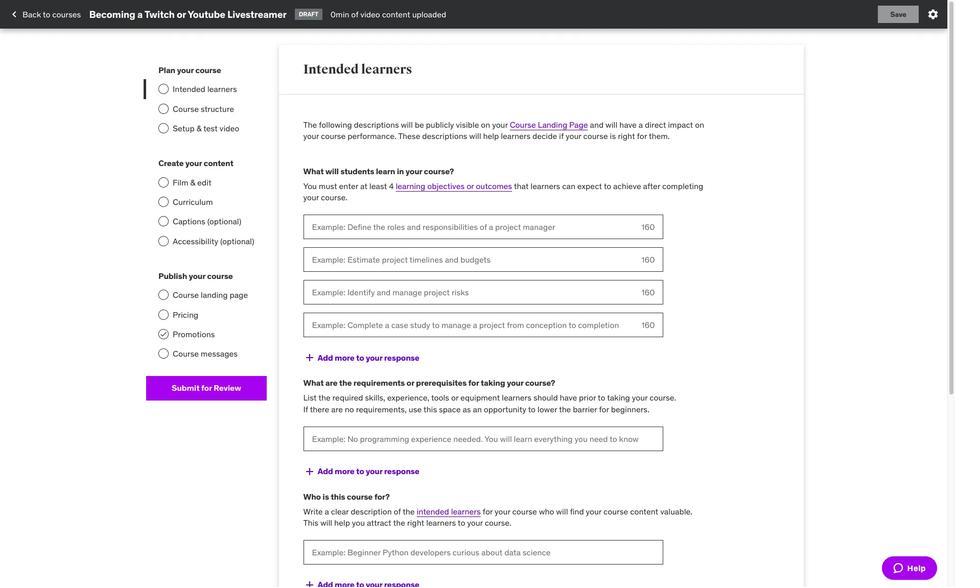 Task type: vqa. For each thing, say whether or not it's contained in the screenshot.
BUSINESS
no



Task type: locate. For each thing, give the bounding box(es) containing it.
add more to your response up for?
[[318, 466, 420, 477]]

incomplete image left 'accessibility'
[[159, 236, 169, 246]]

space
[[439, 404, 461, 415]]

response up for?
[[384, 466, 420, 477]]

0 horizontal spatial course.
[[321, 192, 348, 203]]

to right expect
[[604, 181, 612, 191]]

for right intended learners link
[[483, 507, 493, 517]]

1 vertical spatial content
[[204, 158, 233, 168]]

1 vertical spatial descriptions
[[423, 131, 468, 141]]

add for you must enter at least 4
[[318, 353, 333, 363]]

add more to your response
[[318, 353, 420, 363], [318, 466, 420, 477]]

course
[[195, 65, 221, 75], [321, 131, 346, 141], [584, 131, 608, 141], [207, 271, 233, 281], [347, 492, 373, 502], [513, 507, 537, 517], [604, 507, 629, 517]]

who is this course for? write a clear description of the intended learners for your course who will find your course content valuable. this will help you attract the right learners to your course.
[[303, 492, 693, 528]]

your up film & edit at the top of the page
[[185, 158, 202, 168]]

incomplete image left 'curriculum'
[[159, 197, 169, 207]]

a inside who is this course for? write a clear description of the intended learners for your course who will find your course content valuable. this will help you attract the right learners to your course.
[[325, 507, 329, 517]]

your up course landing page link
[[189, 271, 206, 281]]

incomplete image inside curriculum link
[[159, 197, 169, 207]]

incomplete image inside course landing page link
[[159, 290, 169, 300]]

2 incomplete image from the top
[[159, 123, 169, 133]]

content
[[382, 9, 410, 19], [204, 158, 233, 168], [631, 507, 659, 517]]

or
[[177, 8, 186, 20], [467, 181, 474, 191], [407, 378, 415, 388], [451, 393, 459, 403]]

course up pricing
[[173, 290, 199, 300]]

requirements,
[[356, 404, 407, 415]]

1 horizontal spatial have
[[620, 120, 637, 130]]

1 horizontal spatial course?
[[525, 378, 555, 388]]

response up the requirements
[[384, 353, 420, 363]]

Example: Identify and manage project risks text field
[[303, 280, 634, 305]]

add more to your response for list the required skills, experience, tools or equipment learners should have prior to taking your course.
[[318, 466, 420, 477]]

1 horizontal spatial intended
[[303, 61, 359, 77]]

1 horizontal spatial this
[[424, 404, 437, 415]]

1 vertical spatial &
[[190, 177, 195, 187]]

incomplete image for course messages
[[159, 349, 169, 359]]

medium image inside back to courses link
[[8, 8, 20, 20]]

0 vertical spatial content
[[382, 9, 410, 19]]

2 vertical spatial content
[[631, 507, 659, 517]]

help down clear
[[334, 518, 350, 528]]

incomplete image inside setup & test video link
[[159, 123, 169, 133]]

Example: Beginner Python developers curious about data science text field
[[303, 540, 663, 565]]

your up the beginners.
[[632, 393, 648, 403]]

(optional) down captions (optional)
[[220, 236, 254, 246]]

0 vertical spatial course?
[[424, 166, 454, 176]]

content up film & edit link
[[204, 158, 233, 168]]

course for course landing page
[[173, 290, 199, 300]]

1 vertical spatial intended
[[173, 84, 205, 94]]

course?
[[424, 166, 454, 176], [525, 378, 555, 388]]

0 vertical spatial intended learners
[[303, 61, 412, 77]]

right down intended
[[407, 518, 425, 528]]

add up required
[[318, 353, 333, 363]]

1 vertical spatial course?
[[525, 378, 555, 388]]

incomplete image for accessibility (optional)
[[159, 236, 169, 246]]

of right the description
[[394, 507, 401, 517]]

0 vertical spatial intended
[[303, 61, 359, 77]]

1 add from the top
[[318, 353, 333, 363]]

test
[[203, 123, 218, 133]]

descriptions up performance.
[[354, 120, 399, 130]]

incomplete image inside accessibility (optional) link
[[159, 236, 169, 246]]

video
[[361, 9, 380, 19], [220, 123, 239, 133]]

1 vertical spatial of
[[394, 507, 401, 517]]

0 horizontal spatial have
[[560, 393, 577, 403]]

2 more from the top
[[335, 466, 355, 477]]

you must enter at least 4 learning objectives or outcomes
[[303, 181, 512, 191]]

a left direct
[[639, 120, 643, 130]]

a left twitch
[[137, 8, 143, 20]]

add more to your response button for list the required skills, experience, tools or equipment learners should have prior to taking your course.
[[303, 459, 420, 484]]

pricing
[[173, 310, 198, 320]]

1 horizontal spatial is
[[610, 131, 616, 141]]

have inside 'what are the requirements or prerequisites for taking your course? list the required skills, experience, tools or equipment learners should have prior to taking your course. if there are no requirements, use this space as an opportunity to lower the barrier for beginners.'
[[560, 393, 577, 403]]

0 vertical spatial right
[[618, 131, 635, 141]]

medium image
[[8, 8, 20, 20], [303, 352, 316, 364], [303, 466, 316, 478], [303, 579, 316, 588]]

course up setup
[[173, 104, 199, 114]]

1 more from the top
[[335, 353, 355, 363]]

course up intended learners link
[[195, 65, 221, 75]]

medium image for what are the requirements or prerequisites for taking your course?
[[303, 466, 316, 478]]

medium image for what will students learn in your course?
[[303, 352, 316, 364]]

taking
[[481, 378, 505, 388], [607, 393, 630, 403]]

pricing link
[[146, 305, 267, 325]]

right
[[618, 131, 635, 141], [407, 518, 425, 528]]

course up the description
[[347, 492, 373, 502]]

0 vertical spatial is
[[610, 131, 616, 141]]

back to courses
[[22, 9, 81, 19]]

0 horizontal spatial this
[[331, 492, 345, 502]]

what are the requirements or prerequisites for taking your course? list the required skills, experience, tools or equipment learners should have prior to taking your course. if there are no requirements, use this space as an opportunity to lower the barrier for beginners.
[[303, 378, 677, 415]]

0 vertical spatial descriptions
[[354, 120, 399, 130]]

should
[[534, 393, 558, 403]]

promotions
[[173, 329, 215, 340]]

course down following on the left top
[[321, 131, 346, 141]]

is inside and will have a direct impact on your course performance. these descriptions will help learners decide if your course is right for them.
[[610, 131, 616, 141]]

equipment
[[461, 393, 500, 403]]

1 horizontal spatial a
[[325, 507, 329, 517]]

incomplete image down publish
[[159, 290, 169, 300]]

1 160 from the top
[[642, 222, 655, 232]]

the
[[303, 120, 317, 130]]

incomplete image down completed element
[[159, 349, 169, 359]]

2 160 from the top
[[642, 255, 655, 265]]

1 incomplete image from the top
[[159, 104, 169, 114]]

the right attract
[[393, 518, 405, 528]]

2 vertical spatial course.
[[485, 518, 512, 528]]

list
[[303, 393, 317, 403]]

draft
[[299, 10, 318, 18]]

2 vertical spatial a
[[325, 507, 329, 517]]

0 vertical spatial more
[[335, 353, 355, 363]]

0 vertical spatial of
[[351, 9, 359, 19]]

prerequisites
[[416, 378, 467, 388]]

0 horizontal spatial course?
[[424, 166, 454, 176]]

0 vertical spatial this
[[424, 404, 437, 415]]

1 horizontal spatial of
[[394, 507, 401, 517]]

1 vertical spatial add more to your response button
[[303, 459, 420, 484]]

3 incomplete image from the top
[[159, 197, 169, 207]]

uploaded
[[412, 9, 447, 19]]

0 horizontal spatial video
[[220, 123, 239, 133]]

course down 'promotions' on the left of page
[[173, 349, 199, 359]]

students
[[341, 166, 375, 176]]

create
[[159, 158, 184, 168]]

for?
[[375, 492, 390, 502]]

promotions link
[[146, 325, 267, 344]]

twitch
[[145, 8, 175, 20]]

what for what are the requirements or prerequisites for taking your course? list the required skills, experience, tools or equipment learners should have prior to taking your course. if there are no requirements, use this space as an opportunity to lower the barrier for beginners.
[[303, 378, 324, 388]]

descriptions
[[354, 120, 399, 130], [423, 131, 468, 141]]

incomplete image down the plan
[[159, 104, 169, 114]]

1 horizontal spatial help
[[483, 131, 499, 141]]

0 vertical spatial response
[[384, 353, 420, 363]]

incomplete image for pricing
[[159, 310, 169, 320]]

or up experience,
[[407, 378, 415, 388]]

1 horizontal spatial content
[[382, 9, 410, 19]]

& for test
[[197, 123, 202, 133]]

add more to your response button up for?
[[303, 459, 420, 484]]

1 vertical spatial right
[[407, 518, 425, 528]]

2 on from the left
[[696, 120, 705, 130]]

1 horizontal spatial taking
[[607, 393, 630, 403]]

0 horizontal spatial on
[[481, 120, 490, 130]]

on inside and will have a direct impact on your course performance. these descriptions will help learners decide if your course is right for them.
[[696, 120, 705, 130]]

2 horizontal spatial a
[[639, 120, 643, 130]]

2 horizontal spatial content
[[631, 507, 659, 517]]

impact
[[668, 120, 694, 130]]

livestreamer
[[228, 8, 287, 20]]

your right the plan
[[177, 65, 194, 75]]

your down intended learners link
[[467, 518, 483, 528]]

(optional) up accessibility (optional)
[[207, 216, 241, 227]]

page
[[230, 290, 248, 300]]

incomplete image left setup
[[159, 123, 169, 133]]

will
[[401, 120, 413, 130], [606, 120, 618, 130], [470, 131, 481, 141], [326, 166, 339, 176], [556, 507, 568, 517], [321, 518, 332, 528]]

3 160 from the top
[[642, 287, 655, 298]]

0 horizontal spatial help
[[334, 518, 350, 528]]

1 add more to your response button from the top
[[303, 346, 420, 370]]

incomplete image inside film & edit link
[[159, 177, 169, 187]]

1 horizontal spatial on
[[696, 120, 705, 130]]

course.
[[321, 192, 348, 203], [650, 393, 677, 403], [485, 518, 512, 528]]

taking up the beginners.
[[607, 393, 630, 403]]

accessibility
[[173, 236, 218, 246]]

0 vertical spatial have
[[620, 120, 637, 130]]

1 vertical spatial help
[[334, 518, 350, 528]]

1 vertical spatial intended learners
[[173, 84, 237, 94]]

on right visible
[[481, 120, 490, 130]]

add
[[318, 353, 333, 363], [318, 466, 333, 477]]

descriptions down the following descriptions will be publicly visible on your course landing page
[[423, 131, 468, 141]]

incomplete image inside captions (optional) link
[[159, 216, 169, 227]]

to left lower
[[528, 404, 536, 415]]

1 horizontal spatial right
[[618, 131, 635, 141]]

are
[[326, 378, 338, 388], [331, 404, 343, 415]]

help down the following descriptions will be publicly visible on your course landing page
[[483, 131, 499, 141]]

1 vertical spatial response
[[384, 466, 420, 477]]

what up you
[[303, 166, 324, 176]]

2 incomplete image from the top
[[159, 177, 169, 187]]

0 vertical spatial add more to your response button
[[303, 346, 420, 370]]

0 vertical spatial taking
[[481, 378, 505, 388]]

add more to your response button
[[303, 346, 420, 370], [303, 459, 420, 484]]

1 vertical spatial course.
[[650, 393, 677, 403]]

0 horizontal spatial &
[[190, 177, 195, 187]]

taking up "equipment"
[[481, 378, 505, 388]]

accessibility (optional)
[[173, 236, 254, 246]]

2 add more to your response button from the top
[[303, 459, 420, 484]]

response for you must enter at least 4
[[384, 353, 420, 363]]

1 horizontal spatial &
[[197, 123, 202, 133]]

2 what from the top
[[303, 378, 324, 388]]

1 horizontal spatial descriptions
[[423, 131, 468, 141]]

0 vertical spatial help
[[483, 131, 499, 141]]

5 incomplete image from the top
[[159, 310, 169, 320]]

4 160 from the top
[[642, 320, 655, 330]]

160 for the example: complete a case study to manage a project from conception to completion text box
[[642, 320, 655, 330]]

setup
[[173, 123, 195, 133]]

incomplete image up completed element
[[159, 310, 169, 320]]

of inside who is this course for? write a clear description of the intended learners for your course who will find your course content valuable. this will help you attract the right learners to your course.
[[394, 507, 401, 517]]

0 horizontal spatial right
[[407, 518, 425, 528]]

video right test
[[220, 123, 239, 133]]

& left test
[[197, 123, 202, 133]]

incomplete image inside the course messages link
[[159, 349, 169, 359]]

response
[[384, 353, 420, 363], [384, 466, 420, 477]]

1 vertical spatial more
[[335, 466, 355, 477]]

2 add more to your response from the top
[[318, 466, 420, 477]]

course. inside 'what are the requirements or prerequisites for taking your course? list the required skills, experience, tools or equipment learners should have prior to taking your course. if there are no requirements, use this space as an opportunity to lower the barrier for beginners.'
[[650, 393, 677, 403]]

0 vertical spatial add more to your response
[[318, 353, 420, 363]]

this up clear
[[331, 492, 345, 502]]

1 vertical spatial what
[[303, 378, 324, 388]]

the right lower
[[559, 404, 571, 415]]

have left 'prior'
[[560, 393, 577, 403]]

for
[[637, 131, 647, 141], [469, 378, 479, 388], [201, 383, 212, 393], [599, 404, 609, 415], [483, 507, 493, 517]]

what inside 'what are the requirements or prerequisites for taking your course? list the required skills, experience, tools or equipment learners should have prior to taking your course. if there are no requirements, use this space as an opportunity to lower the barrier for beginners.'
[[303, 378, 324, 388]]

course
[[173, 104, 199, 114], [510, 120, 536, 130], [173, 290, 199, 300], [173, 349, 199, 359]]

is right the who
[[323, 492, 329, 502]]

captions (optional) link
[[146, 212, 267, 231]]

6 incomplete image from the top
[[159, 349, 169, 359]]

(optional) for accessibility (optional)
[[220, 236, 254, 246]]

film
[[173, 177, 188, 187]]

a left clear
[[325, 507, 329, 517]]

1 response from the top
[[384, 353, 420, 363]]

opportunity
[[484, 404, 527, 415]]

curriculum
[[173, 197, 213, 207]]

0 vertical spatial add
[[318, 353, 333, 363]]

incomplete image for setup & test video
[[159, 123, 169, 133]]

publish
[[159, 271, 187, 281]]

1 add more to your response from the top
[[318, 353, 420, 363]]

0 horizontal spatial is
[[323, 492, 329, 502]]

4 incomplete image from the top
[[159, 236, 169, 246]]

becoming
[[89, 8, 135, 20]]

more up clear
[[335, 466, 355, 477]]

incomplete image inside pricing link
[[159, 310, 169, 320]]

are left no at the bottom left of page
[[331, 404, 343, 415]]

your down the
[[303, 131, 319, 141]]

0 vertical spatial course.
[[321, 192, 348, 203]]

publish your course
[[159, 271, 233, 281]]

incomplete image inside intended learners link
[[159, 84, 169, 94]]

3 incomplete image from the top
[[159, 216, 169, 227]]

160 for example: define the roles and responsibilities of a project manager 'text box'
[[642, 222, 655, 232]]

accessibility (optional) link
[[146, 231, 267, 251]]

1 vertical spatial video
[[220, 123, 239, 133]]

0 horizontal spatial descriptions
[[354, 120, 399, 130]]

to inside who is this course for? write a clear description of the intended learners for your course who will find your course content valuable. this will help you attract the right learners to your course.
[[458, 518, 465, 528]]

are up required
[[326, 378, 338, 388]]

will up must
[[326, 166, 339, 176]]

what will students learn in your course?
[[303, 166, 454, 176]]

incomplete image left captions
[[159, 216, 169, 227]]

is
[[610, 131, 616, 141], [323, 492, 329, 502]]

0 horizontal spatial intended learners
[[173, 84, 237, 94]]

or left outcomes
[[467, 181, 474, 191]]

1 vertical spatial (optional)
[[220, 236, 254, 246]]

landing
[[538, 120, 568, 130]]

right left them. at the top right of page
[[618, 131, 635, 141]]

film & edit
[[173, 177, 212, 187]]

content left uploaded at the left of the page
[[382, 9, 410, 19]]

video right 0min
[[361, 9, 380, 19]]

have left direct
[[620, 120, 637, 130]]

save button
[[878, 6, 919, 23]]

incomplete image
[[159, 104, 169, 114], [159, 123, 169, 133], [159, 216, 169, 227], [159, 290, 169, 300]]

for left them. at the top right of page
[[637, 131, 647, 141]]

2 add from the top
[[318, 466, 333, 477]]

0 horizontal spatial a
[[137, 8, 143, 20]]

intended learners
[[303, 61, 412, 77], [173, 84, 237, 94]]

course? up should
[[525, 378, 555, 388]]

a
[[137, 8, 143, 20], [639, 120, 643, 130], [325, 507, 329, 517]]

use
[[409, 404, 422, 415]]

1 vertical spatial add more to your response
[[318, 466, 420, 477]]

completed image
[[160, 330, 168, 339]]

incomplete image inside "course structure" link
[[159, 104, 169, 114]]

add more to your response for you must enter at least 4
[[318, 353, 420, 363]]

0 vertical spatial (optional)
[[207, 216, 241, 227]]

this inside 'what are the requirements or prerequisites for taking your course? list the required skills, experience, tools or equipment learners should have prior to taking your course. if there are no requirements, use this space as an opportunity to lower the barrier for beginners.'
[[424, 404, 437, 415]]

your left who
[[495, 507, 511, 517]]

more for you must enter at least 4
[[335, 353, 355, 363]]

add up the who
[[318, 466, 333, 477]]

0 vertical spatial a
[[137, 8, 143, 20]]

add more to your response button for you must enter at least 4
[[303, 346, 420, 370]]

add for list the required skills, experience, tools or equipment learners should have prior to taking your course.
[[318, 466, 333, 477]]

1 horizontal spatial course.
[[485, 518, 512, 528]]

1 vertical spatial this
[[331, 492, 345, 502]]

1 vertical spatial add
[[318, 466, 333, 477]]

4 incomplete image from the top
[[159, 290, 169, 300]]

the
[[339, 378, 352, 388], [319, 393, 331, 403], [559, 404, 571, 415], [403, 507, 415, 517], [393, 518, 405, 528]]

captions
[[173, 216, 205, 227]]

2 response from the top
[[384, 466, 420, 477]]

your down you
[[303, 192, 319, 203]]

1 incomplete image from the top
[[159, 84, 169, 94]]

incomplete image down the plan
[[159, 84, 169, 94]]

& left edit
[[190, 177, 195, 187]]

this right the use
[[424, 404, 437, 415]]

learners inside and will have a direct impact on your course performance. these descriptions will help learners decide if your course is right for them.
[[501, 131, 531, 141]]

0 vertical spatial video
[[361, 9, 380, 19]]

more up required
[[335, 353, 355, 363]]

these
[[398, 131, 421, 141]]

right inside who is this course for? write a clear description of the intended learners for your course who will find your course content valuable. this will help you attract the right learners to your course.
[[407, 518, 425, 528]]

course? up objectives
[[424, 166, 454, 176]]

incomplete image for intended learners
[[159, 84, 169, 94]]

1 vertical spatial have
[[560, 393, 577, 403]]

course. inside who is this course for? write a clear description of the intended learners for your course who will find your course content valuable. this will help you attract the right learners to your course.
[[485, 518, 512, 528]]

response for list the required skills, experience, tools or equipment learners should have prior to taking your course.
[[384, 466, 420, 477]]

content left valuable. at the bottom
[[631, 507, 659, 517]]

or right twitch
[[177, 8, 186, 20]]

an
[[473, 404, 482, 415]]

incomplete image
[[159, 84, 169, 94], [159, 177, 169, 187], [159, 197, 169, 207], [159, 236, 169, 246], [159, 310, 169, 320], [159, 349, 169, 359]]

for inside button
[[201, 383, 212, 393]]

1 what from the top
[[303, 166, 324, 176]]

0 horizontal spatial intended
[[173, 84, 205, 94]]

0 vertical spatial what
[[303, 166, 324, 176]]

0 vertical spatial &
[[197, 123, 202, 133]]

to up the requirements
[[356, 353, 364, 363]]

back
[[22, 9, 41, 19]]

more
[[335, 353, 355, 363], [335, 466, 355, 477]]

incomplete image left film
[[159, 177, 169, 187]]

you
[[352, 518, 365, 528]]

what up list
[[303, 378, 324, 388]]

1 vertical spatial is
[[323, 492, 329, 502]]

this inside who is this course for? write a clear description of the intended learners for your course who will find your course content valuable. this will help you attract the right learners to your course.
[[331, 492, 345, 502]]

2 horizontal spatial course.
[[650, 393, 677, 403]]

160 for example: identify and manage project risks text field
[[642, 287, 655, 298]]

what
[[303, 166, 324, 176], [303, 378, 324, 388]]

add more to your response up the requirements
[[318, 353, 420, 363]]

objectives
[[428, 181, 465, 191]]

1 horizontal spatial video
[[361, 9, 380, 19]]

1 vertical spatial a
[[639, 120, 643, 130]]



Task type: describe. For each thing, give the bounding box(es) containing it.
incomplete image for captions (optional)
[[159, 216, 169, 227]]

the left intended
[[403, 507, 415, 517]]

for inside and will have a direct impact on your course performance. these descriptions will help learners decide if your course is right for them.
[[637, 131, 647, 141]]

will right this
[[321, 518, 332, 528]]

film & edit link
[[146, 173, 267, 192]]

content inside who is this course for? write a clear description of the intended learners for your course who will find your course content valuable. this will help you attract the right learners to your course.
[[631, 507, 659, 517]]

submit for review
[[172, 383, 241, 393]]

page
[[570, 120, 588, 130]]

your up the opportunity
[[507, 378, 524, 388]]

for inside who is this course for? write a clear description of the intended learners for your course who will find your course content valuable. this will help you attract the right learners to your course.
[[483, 507, 493, 517]]

performance.
[[348, 131, 397, 141]]

course left who
[[513, 507, 537, 517]]

or up space
[[451, 393, 459, 403]]

have inside and will have a direct impact on your course performance. these descriptions will help learners decide if your course is right for them.
[[620, 120, 637, 130]]

expect
[[578, 181, 602, 191]]

course structure link
[[146, 99, 267, 119]]

save
[[891, 10, 907, 19]]

help inside who is this course for? write a clear description of the intended learners for your course who will find your course content valuable. this will help you attract the right learners to your course.
[[334, 518, 350, 528]]

plan
[[159, 65, 175, 75]]

messages
[[201, 349, 238, 359]]

course down and
[[584, 131, 608, 141]]

your inside that learners can expect to achieve after completing your course.
[[303, 192, 319, 203]]

the up required
[[339, 378, 352, 388]]

your right visible
[[492, 120, 508, 130]]

0 vertical spatial are
[[326, 378, 338, 388]]

course up 'landing'
[[207, 271, 233, 281]]

course? inside 'what are the requirements or prerequisites for taking your course? list the required skills, experience, tools or equipment learners should have prior to taking your course. if there are no requirements, use this space as an opportunity to lower the barrier for beginners.'
[[525, 378, 555, 388]]

will down visible
[[470, 131, 481, 141]]

to up the description
[[356, 466, 364, 477]]

course landing page link
[[146, 285, 267, 305]]

1 horizontal spatial intended learners
[[303, 61, 412, 77]]

0min
[[331, 9, 349, 19]]

Example: Complete a case study to manage a project from conception to completion text field
[[303, 313, 634, 338]]

the up there
[[319, 393, 331, 403]]

them.
[[649, 131, 670, 141]]

help inside and will have a direct impact on your course performance. these descriptions will help learners decide if your course is right for them.
[[483, 131, 499, 141]]

will left find
[[556, 507, 568, 517]]

after
[[644, 181, 661, 191]]

learners inside that learners can expect to achieve after completing your course.
[[531, 181, 561, 191]]

is inside who is this course for? write a clear description of the intended learners for your course who will find your course content valuable. this will help you attract the right learners to your course.
[[323, 492, 329, 502]]

learning
[[396, 181, 426, 191]]

incomplete image for curriculum
[[159, 197, 169, 207]]

incomplete image for course landing page
[[159, 290, 169, 300]]

decide
[[533, 131, 557, 141]]

review
[[214, 383, 241, 393]]

0 horizontal spatial taking
[[481, 378, 505, 388]]

course. inside that learners can expect to achieve after completing your course.
[[321, 192, 348, 203]]

learners inside 'what are the requirements or prerequisites for taking your course? list the required skills, experience, tools or equipment learners should have prior to taking your course. if there are no requirements, use this space as an opportunity to lower the barrier for beginners.'
[[502, 393, 532, 403]]

what for what will students learn in your course?
[[303, 166, 324, 176]]

visible
[[456, 120, 479, 130]]

a inside and will have a direct impact on your course performance. these descriptions will help learners decide if your course is right for them.
[[639, 120, 643, 130]]

prior
[[579, 393, 596, 403]]

0min of video content uploaded
[[331, 9, 447, 19]]

learning objectives or outcomes link
[[396, 181, 512, 191]]

your right if
[[566, 131, 582, 141]]

medium image for who is this course for?
[[303, 579, 316, 588]]

outcomes
[[476, 181, 512, 191]]

course messages link
[[146, 344, 267, 364]]

submit for review button
[[146, 376, 267, 401]]

submit
[[172, 383, 200, 393]]

intended
[[417, 507, 449, 517]]

be
[[415, 120, 424, 130]]

course landing page link
[[510, 120, 588, 130]]

skills,
[[365, 393, 385, 403]]

setup & test video link
[[146, 119, 267, 138]]

create your content
[[159, 158, 233, 168]]

descriptions inside and will have a direct impact on your course performance. these descriptions will help learners decide if your course is right for them.
[[423, 131, 468, 141]]

will up these
[[401, 120, 413, 130]]

at
[[360, 181, 368, 191]]

& for edit
[[190, 177, 195, 187]]

1 on from the left
[[481, 120, 490, 130]]

to right back
[[43, 9, 50, 19]]

back to courses link
[[8, 6, 81, 23]]

that
[[514, 181, 529, 191]]

0 horizontal spatial content
[[204, 158, 233, 168]]

if
[[559, 131, 564, 141]]

course for course messages
[[173, 349, 199, 359]]

1 vertical spatial taking
[[607, 393, 630, 403]]

edit
[[197, 177, 212, 187]]

4
[[389, 181, 394, 191]]

can
[[563, 181, 576, 191]]

course messages
[[173, 349, 238, 359]]

Example: No programming experience needed. You will learn everything you need to know text field
[[303, 427, 663, 451]]

that learners can expect to achieve after completing your course.
[[303, 181, 704, 203]]

this
[[303, 518, 319, 528]]

your up for?
[[366, 466, 383, 477]]

and will have a direct impact on your course performance. these descriptions will help learners decide if your course is right for them.
[[303, 120, 705, 141]]

course up decide
[[510, 120, 536, 130]]

and
[[590, 120, 604, 130]]

completing
[[663, 181, 704, 191]]

more for list the required skills, experience, tools or equipment learners should have prior to taking your course.
[[335, 466, 355, 477]]

your right the in
[[406, 166, 422, 176]]

intended learners link
[[146, 79, 267, 99]]

incomplete image for course structure
[[159, 104, 169, 114]]

to right 'prior'
[[598, 393, 606, 403]]

who
[[303, 492, 321, 502]]

landing
[[201, 290, 228, 300]]

0 horizontal spatial of
[[351, 9, 359, 19]]

plan your course
[[159, 65, 221, 75]]

intended inside intended learners link
[[173, 84, 205, 94]]

right inside and will have a direct impact on your course performance. these descriptions will help learners decide if your course is right for them.
[[618, 131, 635, 141]]

you
[[303, 181, 317, 191]]

publicly
[[426, 120, 454, 130]]

who
[[539, 507, 554, 517]]

completed element
[[159, 329, 169, 340]]

following
[[319, 120, 352, 130]]

no
[[345, 404, 354, 415]]

clear
[[331, 507, 349, 517]]

for up "equipment"
[[469, 378, 479, 388]]

(optional) for captions (optional)
[[207, 216, 241, 227]]

course for course structure
[[173, 104, 199, 114]]

Example: Define the roles and responsibilities of a project manager text field
[[303, 215, 634, 239]]

write
[[303, 507, 323, 517]]

160 for example: estimate project timelines and budgets text box
[[642, 255, 655, 265]]

course structure
[[173, 104, 234, 114]]

in
[[397, 166, 404, 176]]

if
[[303, 404, 308, 415]]

your right find
[[586, 507, 602, 517]]

incomplete image for film & edit
[[159, 177, 169, 187]]

Example: Estimate project timelines and budgets text field
[[303, 248, 634, 272]]

achieve
[[614, 181, 642, 191]]

find
[[570, 507, 584, 517]]

direct
[[645, 120, 666, 130]]

there
[[310, 404, 329, 415]]

courses
[[52, 9, 81, 19]]

attract
[[367, 518, 392, 528]]

1 vertical spatial are
[[331, 404, 343, 415]]

structure
[[201, 104, 234, 114]]

youtube
[[188, 8, 225, 20]]

the following descriptions will be publicly visible on your course landing page
[[303, 120, 588, 130]]

your up the requirements
[[366, 353, 383, 363]]

becoming a twitch or youtube livestreamer
[[89, 8, 287, 20]]

will right and
[[606, 120, 618, 130]]

must
[[319, 181, 337, 191]]

for right barrier
[[599, 404, 609, 415]]

requirements
[[354, 378, 405, 388]]

course settings image
[[928, 8, 940, 20]]

required
[[333, 393, 363, 403]]

captions (optional)
[[173, 216, 241, 227]]

to inside that learners can expect to achieve after completing your course.
[[604, 181, 612, 191]]

curriculum link
[[146, 192, 267, 212]]

course right find
[[604, 507, 629, 517]]



